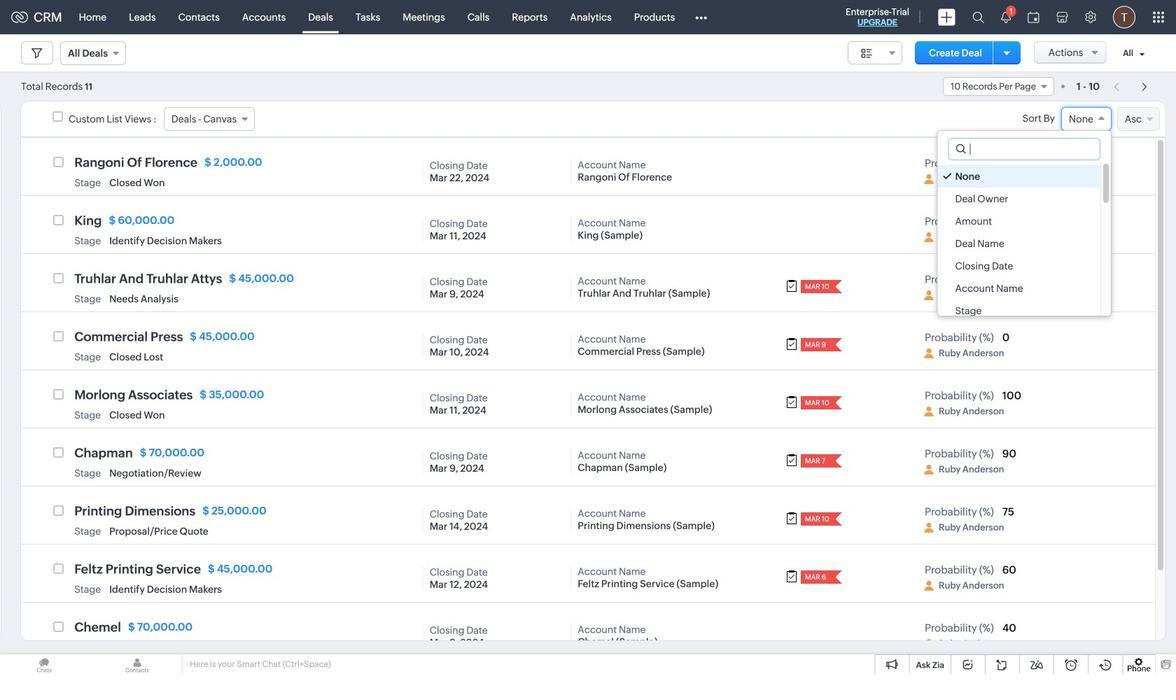 Task type: describe. For each thing, give the bounding box(es) containing it.
9 icon_profile image from the top
[[924, 639, 934, 649]]

6 option from the top
[[938, 277, 1101, 300]]

7 icon_profile image from the top
[[924, 523, 934, 533]]

1 option from the top
[[938, 165, 1101, 188]]

create menu element
[[930, 0, 964, 34]]

2 option from the top
[[938, 188, 1101, 210]]

4 icon_profile image from the top
[[924, 349, 934, 359]]

6 icon_profile image from the top
[[924, 465, 934, 475]]

5 option from the top
[[938, 255, 1101, 277]]

logo image
[[11, 12, 28, 23]]



Task type: vqa. For each thing, say whether or not it's contained in the screenshot.
"Create Menu" 'ELEMENT' on the right
yes



Task type: locate. For each thing, give the bounding box(es) containing it.
None text field
[[949, 139, 1100, 160]]

2 icon_profile image from the top
[[924, 233, 934, 242]]

create menu image
[[938, 9, 956, 26]]

chats image
[[0, 655, 88, 674]]

search image
[[973, 11, 985, 23]]

profile image
[[1113, 6, 1136, 28]]

signals element
[[993, 0, 1020, 34]]

1 icon_profile image from the top
[[924, 174, 934, 184]]

None field
[[1061, 107, 1112, 131]]

list box
[[938, 162, 1111, 322]]

option
[[938, 165, 1101, 188], [938, 188, 1101, 210], [938, 210, 1101, 232], [938, 232, 1101, 255], [938, 255, 1101, 277], [938, 277, 1101, 300], [938, 300, 1101, 322]]

search element
[[964, 0, 993, 34]]

profile element
[[1105, 0, 1144, 34]]

7 option from the top
[[938, 300, 1101, 322]]

3 icon_profile image from the top
[[924, 291, 934, 300]]

icon_profile image
[[924, 174, 934, 184], [924, 233, 934, 242], [924, 291, 934, 300], [924, 349, 934, 359], [924, 407, 934, 417], [924, 465, 934, 475], [924, 523, 934, 533], [924, 581, 934, 591], [924, 639, 934, 649]]

contacts image
[[93, 655, 181, 674]]

3 option from the top
[[938, 210, 1101, 232]]

5 icon_profile image from the top
[[924, 407, 934, 417]]

calendar image
[[1028, 12, 1040, 23]]

8 icon_profile image from the top
[[924, 581, 934, 591]]

4 option from the top
[[938, 232, 1101, 255]]



